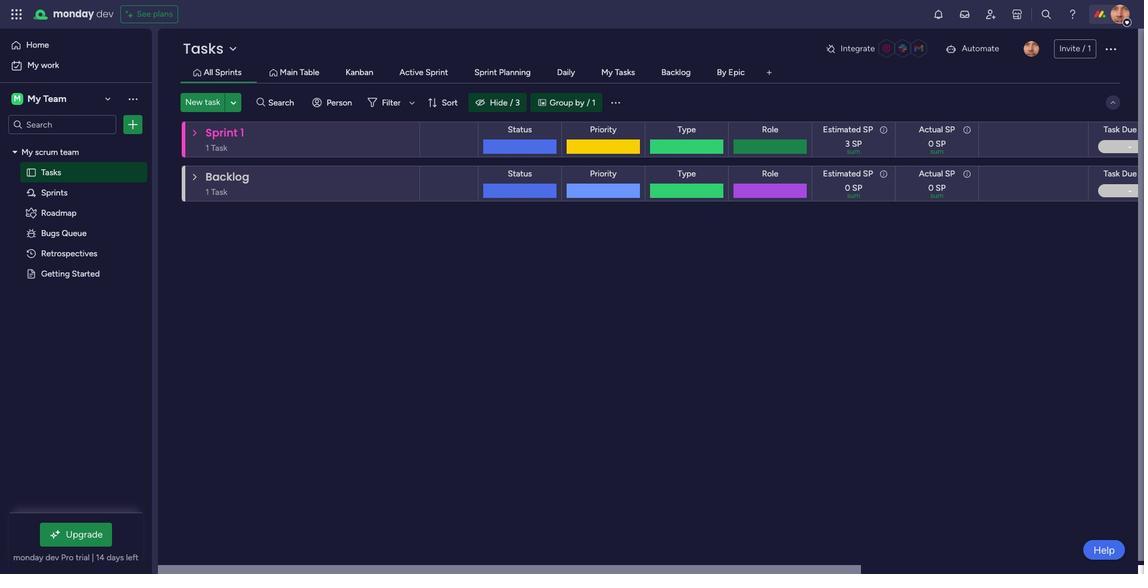 Task type: locate. For each thing, give the bounding box(es) containing it.
role for sprint 1
[[763, 125, 779, 135]]

estimated sp field for 3
[[821, 123, 877, 137]]

2 due from the top
[[1123, 169, 1138, 179]]

invite / 1 button
[[1055, 39, 1097, 58]]

1 vertical spatial role field
[[760, 168, 782, 181]]

1 estimated from the top
[[824, 125, 862, 135]]

sprint left planning
[[475, 67, 497, 78]]

/ for 3
[[510, 98, 514, 108]]

0 vertical spatial role
[[763, 125, 779, 135]]

sprints right all
[[215, 67, 242, 78]]

integrate button
[[821, 36, 936, 61]]

tab list
[[181, 63, 1121, 83]]

1 inside sprint 1 field
[[241, 125, 244, 140]]

1 horizontal spatial options image
[[1104, 42, 1119, 56]]

1 d from the top
[[1140, 125, 1145, 135]]

Task Due D field
[[1101, 123, 1145, 137], [1101, 168, 1145, 181]]

automate
[[963, 44, 1000, 54]]

/ right by
[[587, 98, 591, 108]]

sprint for sprint planning
[[475, 67, 497, 78]]

tasks inside list box
[[41, 167, 61, 177]]

1 vertical spatial role
[[763, 169, 779, 179]]

type for sprint 1
[[678, 125, 696, 135]]

|
[[92, 553, 94, 563]]

sprint for sprint 1
[[206, 125, 238, 140]]

1 role field from the top
[[760, 123, 782, 137]]

0 for first actual sp field
[[929, 139, 934, 149]]

kanban button
[[343, 66, 377, 79]]

automate button
[[941, 39, 1005, 58]]

workspace selection element
[[11, 92, 68, 106]]

active sprint button
[[397, 66, 452, 79]]

0 horizontal spatial monday
[[13, 553, 43, 563]]

0 vertical spatial priority field
[[587, 123, 620, 137]]

dev left pro
[[45, 553, 59, 563]]

d
[[1140, 125, 1145, 135], [1140, 169, 1145, 179]]

Actual SP field
[[917, 123, 959, 137], [917, 168, 959, 181]]

1 priority field from the top
[[587, 123, 620, 137]]

0 vertical spatial role field
[[760, 123, 782, 137]]

integrate
[[841, 44, 876, 54]]

my inside list box
[[21, 147, 33, 157]]

d for first task due d field from the top
[[1140, 125, 1145, 135]]

task for first task due d field from the bottom
[[1104, 169, 1121, 179]]

1 priority from the top
[[590, 125, 617, 135]]

backlog button
[[659, 66, 694, 79]]

invite members image
[[986, 8, 998, 20]]

home link
[[7, 36, 145, 55]]

new task button
[[181, 93, 225, 112]]

Search in workspace field
[[25, 118, 100, 131]]

estimated
[[824, 125, 862, 135], [824, 169, 862, 179]]

1 vertical spatial options image
[[127, 119, 139, 131]]

type
[[678, 125, 696, 135], [678, 169, 696, 179]]

0
[[929, 139, 934, 149], [846, 183, 851, 193], [929, 183, 934, 193]]

active
[[400, 67, 424, 78]]

1 actual sp from the top
[[920, 125, 956, 135]]

task
[[1104, 125, 1121, 135], [1104, 169, 1121, 179]]

0 vertical spatial dev
[[96, 7, 114, 21]]

tasks button
[[181, 39, 243, 58]]

my right workspace icon
[[27, 93, 41, 104]]

/ for 1
[[1083, 44, 1086, 54]]

backlog inside button
[[662, 67, 691, 78]]

Role field
[[760, 123, 782, 137], [760, 168, 782, 181]]

sp
[[864, 125, 874, 135], [946, 125, 956, 135], [853, 139, 863, 149], [936, 139, 946, 149], [864, 169, 874, 179], [946, 169, 956, 179], [853, 183, 863, 193], [936, 183, 946, 193]]

1 vertical spatial status field
[[505, 168, 535, 181]]

1 role from the top
[[763, 125, 779, 135]]

active sprint
[[400, 67, 449, 78]]

filter
[[382, 98, 401, 108]]

backlog down sprint 1 field
[[206, 169, 250, 184]]

roadmap
[[41, 208, 77, 218]]

workspace options image
[[127, 93, 139, 105]]

1 vertical spatial backlog
[[206, 169, 250, 184]]

2 vertical spatial 1
[[241, 125, 244, 140]]

0 for second actual sp field
[[929, 183, 934, 193]]

all sprints button
[[201, 66, 245, 79]]

dev
[[96, 7, 114, 21], [45, 553, 59, 563]]

2 role field from the top
[[760, 168, 782, 181]]

estimated up 3 sp sum
[[824, 125, 862, 135]]

0 vertical spatial type field
[[675, 123, 699, 137]]

estimated down 3 sp sum
[[824, 169, 862, 179]]

2 type field from the top
[[675, 168, 699, 181]]

kanban
[[346, 67, 374, 78]]

upgrade button
[[40, 523, 112, 547]]

angle down image
[[231, 98, 237, 107]]

my work
[[27, 60, 59, 70]]

options image right invite / 1 button on the top of page
[[1104, 42, 1119, 56]]

1 type field from the top
[[675, 123, 699, 137]]

1 horizontal spatial tasks
[[183, 39, 224, 58]]

/
[[1083, 44, 1086, 54], [510, 98, 514, 108], [587, 98, 591, 108]]

sprint inside field
[[206, 125, 238, 140]]

1 horizontal spatial dev
[[96, 7, 114, 21]]

2 actual sp from the top
[[920, 169, 956, 179]]

0 vertical spatial d
[[1140, 125, 1145, 135]]

tab
[[760, 63, 779, 82]]

actual sp
[[920, 125, 956, 135], [920, 169, 956, 179]]

estimated sp field down 3 sp sum
[[821, 168, 877, 181]]

estimated sp for 3
[[824, 125, 874, 135]]

days
[[107, 553, 124, 563]]

1 vertical spatial 3
[[846, 139, 851, 149]]

2 horizontal spatial tasks
[[615, 67, 636, 78]]

tasks right public board icon
[[41, 167, 61, 177]]

0 horizontal spatial tasks
[[41, 167, 61, 177]]

0 vertical spatial task
[[1104, 125, 1121, 135]]

my up menu image
[[602, 67, 613, 78]]

1 actual from the top
[[920, 125, 944, 135]]

estimated sp
[[824, 125, 874, 135], [824, 169, 874, 179]]

dev for monday dev
[[96, 7, 114, 21]]

2 horizontal spatial /
[[1083, 44, 1086, 54]]

2 priority from the top
[[590, 169, 617, 179]]

option
[[0, 141, 152, 143]]

0 vertical spatial estimated sp field
[[821, 123, 877, 137]]

1 vertical spatial estimated sp
[[824, 169, 874, 179]]

queue
[[62, 228, 87, 238]]

1 type from the top
[[678, 125, 696, 135]]

1 horizontal spatial sprint
[[426, 67, 449, 78]]

my right caret down image
[[21, 147, 33, 157]]

invite / 1
[[1060, 44, 1092, 54]]

my inside button
[[602, 67, 613, 78]]

pro
[[61, 553, 74, 563]]

task
[[205, 97, 220, 107]]

0 horizontal spatial sprint
[[206, 125, 238, 140]]

0 vertical spatial status field
[[505, 123, 535, 137]]

0 vertical spatial status
[[508, 125, 532, 135]]

sort button
[[423, 93, 465, 112]]

sprint
[[426, 67, 449, 78], [475, 67, 497, 78], [206, 125, 238, 140]]

my inside 'my work' option
[[27, 60, 39, 70]]

sp inside 3 sp sum
[[853, 139, 863, 149]]

table
[[300, 67, 320, 78]]

james peterson image
[[1024, 41, 1040, 57]]

2 type from the top
[[678, 169, 696, 179]]

type for backlog
[[678, 169, 696, 179]]

1 vertical spatial actual sp field
[[917, 168, 959, 181]]

my left work
[[27, 60, 39, 70]]

task due d
[[1104, 125, 1145, 135], [1104, 169, 1145, 179]]

2 status from the top
[[508, 169, 532, 179]]

0 vertical spatial task due d field
[[1101, 123, 1145, 137]]

started
[[72, 268, 100, 278]]

0 vertical spatial actual sp
[[920, 125, 956, 135]]

1 horizontal spatial monday
[[53, 7, 94, 21]]

1 vertical spatial priority field
[[587, 168, 620, 181]]

1 vertical spatial due
[[1123, 169, 1138, 179]]

collapse image
[[1109, 98, 1119, 107]]

bugs queue
[[41, 228, 87, 238]]

1 vertical spatial task
[[1104, 169, 1121, 179]]

person button
[[308, 93, 360, 112]]

1 vertical spatial dev
[[45, 553, 59, 563]]

add view image
[[767, 68, 772, 77]]

1 vertical spatial status
[[508, 169, 532, 179]]

1 vertical spatial type field
[[675, 168, 699, 181]]

options image
[[1104, 42, 1119, 56], [127, 119, 139, 131]]

0 sp sum
[[929, 139, 946, 156], [846, 183, 863, 200], [929, 183, 946, 200]]

0 vertical spatial 1
[[1088, 44, 1092, 54]]

1 vertical spatial tasks
[[615, 67, 636, 78]]

monday
[[53, 7, 94, 21], [13, 553, 43, 563]]

1 status from the top
[[508, 125, 532, 135]]

status
[[508, 125, 532, 135], [508, 169, 532, 179]]

list box
[[0, 139, 152, 445]]

2 estimated from the top
[[824, 169, 862, 179]]

2 task due d from the top
[[1104, 169, 1145, 179]]

backlog left "by"
[[662, 67, 691, 78]]

0 vertical spatial sprints
[[215, 67, 242, 78]]

0 horizontal spatial backlog
[[206, 169, 250, 184]]

daily
[[557, 67, 576, 78]]

all sprints
[[204, 67, 242, 78]]

role for backlog
[[763, 169, 779, 179]]

3
[[516, 98, 520, 108], [846, 139, 851, 149]]

sprint down task
[[206, 125, 238, 140]]

/ right invite
[[1083, 44, 1086, 54]]

2 task from the top
[[1104, 169, 1121, 179]]

14
[[96, 553, 105, 563]]

column information image
[[880, 125, 889, 135], [963, 125, 973, 135], [880, 169, 889, 179]]

scrum
[[35, 147, 58, 157]]

1 vertical spatial monday
[[13, 553, 43, 563]]

priority
[[590, 125, 617, 135], [590, 169, 617, 179]]

1 horizontal spatial backlog
[[662, 67, 691, 78]]

role field for sprint 1
[[760, 123, 782, 137]]

my inside workspace selection element
[[27, 93, 41, 104]]

my work option
[[7, 56, 145, 75]]

list box containing my scrum team
[[0, 139, 152, 445]]

2 priority field from the top
[[587, 168, 620, 181]]

0 vertical spatial backlog
[[662, 67, 691, 78]]

2 horizontal spatial 1
[[1088, 44, 1092, 54]]

see
[[137, 9, 151, 19]]

estimated for 0 sp
[[824, 169, 862, 179]]

estimated sp field up 3 sp sum
[[821, 123, 877, 137]]

0 vertical spatial estimated sp
[[824, 125, 874, 135]]

0 vertical spatial options image
[[1104, 42, 1119, 56]]

m
[[14, 94, 21, 104]]

2 vertical spatial tasks
[[41, 167, 61, 177]]

tasks up menu image
[[615, 67, 636, 78]]

options image down workspace options image at the top
[[127, 119, 139, 131]]

sprints
[[215, 67, 242, 78], [41, 187, 68, 197]]

help image
[[1067, 8, 1079, 20]]

1 vertical spatial task due d
[[1104, 169, 1145, 179]]

Status field
[[505, 123, 535, 137], [505, 168, 535, 181]]

1 estimated sp from the top
[[824, 125, 874, 135]]

my
[[27, 60, 39, 70], [602, 67, 613, 78], [27, 93, 41, 104], [21, 147, 33, 157]]

plans
[[153, 9, 173, 19]]

estimated sp up 3 sp sum
[[824, 125, 874, 135]]

Priority field
[[587, 123, 620, 137], [587, 168, 620, 181]]

1 vertical spatial 1
[[593, 98, 596, 108]]

tasks up all
[[183, 39, 224, 58]]

2 horizontal spatial sprint
[[475, 67, 497, 78]]

1 task from the top
[[1104, 125, 1121, 135]]

caret down image
[[13, 148, 17, 156]]

sum inside 3 sp sum
[[848, 147, 861, 156]]

select product image
[[11, 8, 23, 20]]

search everything image
[[1041, 8, 1053, 20]]

main table
[[280, 67, 320, 78]]

3 inside 3 sp sum
[[846, 139, 851, 149]]

2 role from the top
[[763, 169, 779, 179]]

0 horizontal spatial dev
[[45, 553, 59, 563]]

Type field
[[675, 123, 699, 137], [675, 168, 699, 181]]

sprint planning button
[[472, 66, 534, 79]]

sum
[[848, 147, 861, 156], [931, 147, 944, 156], [848, 191, 861, 200], [931, 191, 944, 200]]

0 vertical spatial actual sp field
[[917, 123, 959, 137]]

0 vertical spatial priority
[[590, 125, 617, 135]]

1 vertical spatial d
[[1140, 169, 1145, 179]]

0 vertical spatial monday
[[53, 7, 94, 21]]

2 estimated sp field from the top
[[821, 168, 877, 181]]

1 estimated sp field from the top
[[821, 123, 877, 137]]

1 vertical spatial estimated sp field
[[821, 168, 877, 181]]

0 vertical spatial 3
[[516, 98, 520, 108]]

1 horizontal spatial 3
[[846, 139, 851, 149]]

monday up home option
[[53, 7, 94, 21]]

backlog
[[662, 67, 691, 78], [206, 169, 250, 184]]

0 vertical spatial type
[[678, 125, 696, 135]]

0 vertical spatial estimated
[[824, 125, 862, 135]]

0 vertical spatial due
[[1123, 125, 1138, 135]]

2 estimated sp from the top
[[824, 169, 874, 179]]

sprints up roadmap
[[41, 187, 68, 197]]

1 vertical spatial actual
[[920, 169, 944, 179]]

1 vertical spatial task due d field
[[1101, 168, 1145, 181]]

1 vertical spatial type
[[678, 169, 696, 179]]

my tasks
[[602, 67, 636, 78]]

Estimated SP field
[[821, 123, 877, 137], [821, 168, 877, 181]]

dev left see
[[96, 7, 114, 21]]

1 vertical spatial estimated
[[824, 169, 862, 179]]

0 horizontal spatial 1
[[241, 125, 244, 140]]

/ inside invite / 1 button
[[1083, 44, 1086, 54]]

0 vertical spatial task due d
[[1104, 125, 1145, 135]]

0 horizontal spatial /
[[510, 98, 514, 108]]

column information image for first actual sp field
[[963, 125, 973, 135]]

getting
[[41, 268, 70, 278]]

actual for second actual sp field
[[920, 169, 944, 179]]

estimated sp down 3 sp sum
[[824, 169, 874, 179]]

sort
[[442, 98, 458, 108]]

1
[[1088, 44, 1092, 54], [593, 98, 596, 108], [241, 125, 244, 140]]

backlog inside field
[[206, 169, 250, 184]]

sprint right the active
[[426, 67, 449, 78]]

bugs
[[41, 228, 60, 238]]

actual
[[920, 125, 944, 135], [920, 169, 944, 179]]

Backlog field
[[203, 169, 253, 185]]

monday left pro
[[13, 553, 43, 563]]

1 horizontal spatial sprints
[[215, 67, 242, 78]]

sprints inside button
[[215, 67, 242, 78]]

team
[[43, 93, 67, 104]]

0 vertical spatial actual
[[920, 125, 944, 135]]

0 horizontal spatial sprints
[[41, 187, 68, 197]]

0 horizontal spatial options image
[[127, 119, 139, 131]]

1 vertical spatial actual sp
[[920, 169, 956, 179]]

1 vertical spatial priority
[[590, 169, 617, 179]]

2 d from the top
[[1140, 169, 1145, 179]]

hide
[[490, 98, 508, 108]]

/ right hide
[[510, 98, 514, 108]]

1 horizontal spatial /
[[587, 98, 591, 108]]

2 actual from the top
[[920, 169, 944, 179]]

by epic
[[718, 67, 745, 78]]

0 vertical spatial tasks
[[183, 39, 224, 58]]

my for my work
[[27, 60, 39, 70]]

group by / 1
[[550, 98, 596, 108]]

by epic button
[[715, 66, 748, 79]]

see plans
[[137, 9, 173, 19]]



Task type: describe. For each thing, give the bounding box(es) containing it.
workspace image
[[11, 92, 23, 106]]

dev for monday dev pro trial | 14 days left
[[45, 553, 59, 563]]

see plans button
[[121, 5, 178, 23]]

public board image
[[26, 268, 37, 279]]

3 sp sum
[[846, 139, 863, 156]]

tasks inside button
[[615, 67, 636, 78]]

monday dev pro trial | 14 days left
[[13, 553, 139, 563]]

monday dev
[[53, 7, 114, 21]]

Sprint 1 field
[[203, 125, 247, 141]]

daily button
[[554, 66, 579, 79]]

arrow down image
[[405, 95, 420, 110]]

1 actual sp field from the top
[[917, 123, 959, 137]]

upgrade
[[66, 529, 103, 540]]

filter button
[[363, 93, 420, 112]]

tab list containing all sprints
[[181, 63, 1121, 83]]

type field for backlog
[[675, 168, 699, 181]]

person
[[327, 98, 352, 108]]

column information image
[[963, 169, 973, 179]]

estimated sp field for 0
[[821, 168, 877, 181]]

my for my scrum team
[[21, 147, 33, 157]]

1 task due d field from the top
[[1101, 123, 1145, 137]]

column information image for estimated sp field associated with 3
[[880, 125, 889, 135]]

sprint 1
[[206, 125, 244, 140]]

my work link
[[7, 56, 145, 75]]

actual sp for second actual sp field
[[920, 169, 956, 179]]

help button
[[1084, 540, 1126, 560]]

0 horizontal spatial 3
[[516, 98, 520, 108]]

1 vertical spatial sprints
[[41, 187, 68, 197]]

my for my team
[[27, 93, 41, 104]]

help
[[1094, 544, 1116, 556]]

left
[[126, 553, 139, 563]]

home option
[[7, 36, 145, 55]]

by
[[576, 98, 585, 108]]

1 due from the top
[[1123, 125, 1138, 135]]

by
[[718, 67, 727, 78]]

actual for first actual sp field
[[920, 125, 944, 135]]

all
[[204, 67, 213, 78]]

1 status field from the top
[[505, 123, 535, 137]]

work
[[41, 60, 59, 70]]

actual sp for first actual sp field
[[920, 125, 956, 135]]

notifications image
[[933, 8, 945, 20]]

trial
[[76, 553, 90, 563]]

team
[[60, 147, 79, 157]]

monday for monday dev
[[53, 7, 94, 21]]

my team
[[27, 93, 67, 104]]

sprint planning
[[475, 67, 531, 78]]

type field for sprint 1
[[675, 123, 699, 137]]

task for first task due d field from the top
[[1104, 125, 1121, 135]]

planning
[[499, 67, 531, 78]]

backlog for backlog field
[[206, 169, 250, 184]]

invite
[[1060, 44, 1081, 54]]

getting started
[[41, 268, 100, 278]]

estimated for 3 sp
[[824, 125, 862, 135]]

monday for monday dev pro trial | 14 days left
[[13, 553, 43, 563]]

my scrum team
[[21, 147, 79, 157]]

1 task due d from the top
[[1104, 125, 1145, 135]]

home
[[26, 40, 49, 50]]

estimated sp for 0
[[824, 169, 874, 179]]

new task
[[185, 97, 220, 107]]

james peterson image
[[1112, 5, 1131, 24]]

0 for estimated sp field associated with 0
[[846, 183, 851, 193]]

retrospectives
[[41, 248, 97, 258]]

1 horizontal spatial 1
[[593, 98, 596, 108]]

column information image for estimated sp field associated with 0
[[880, 169, 889, 179]]

2 status field from the top
[[505, 168, 535, 181]]

hide / 3
[[490, 98, 520, 108]]

2 task due d field from the top
[[1101, 168, 1145, 181]]

my for my tasks
[[602, 67, 613, 78]]

group
[[550, 98, 574, 108]]

d for first task due d field from the bottom
[[1140, 169, 1145, 179]]

my tasks button
[[599, 66, 639, 79]]

monday marketplace image
[[1012, 8, 1024, 20]]

new
[[185, 97, 203, 107]]

main table button
[[277, 66, 323, 79]]

main
[[280, 67, 298, 78]]

backlog for backlog button
[[662, 67, 691, 78]]

v2 search image
[[257, 96, 265, 109]]

menu image
[[610, 97, 622, 109]]

role field for backlog
[[760, 168, 782, 181]]

public board image
[[26, 166, 37, 178]]

1 inside invite / 1 button
[[1088, 44, 1092, 54]]

update feed image
[[960, 8, 971, 20]]

Search field
[[265, 94, 301, 111]]

epic
[[729, 67, 745, 78]]

2 actual sp field from the top
[[917, 168, 959, 181]]



Task type: vqa. For each thing, say whether or not it's contained in the screenshot.
To
no



